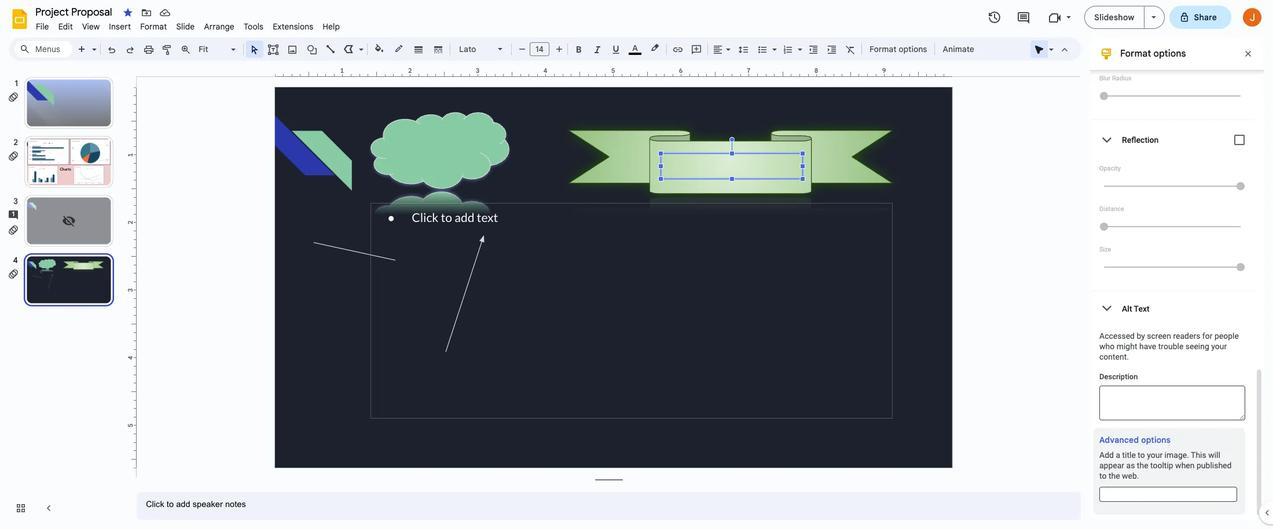 Task type: locate. For each thing, give the bounding box(es) containing it.
your
[[1212, 342, 1227, 351], [1147, 451, 1163, 460]]

the
[[1137, 461, 1149, 471], [1109, 472, 1120, 481]]

line & paragraph spacing image
[[737, 41, 750, 57]]

menu bar banner
[[0, 0, 1273, 530]]

advanced options
[[1100, 435, 1171, 446]]

0 vertical spatial your
[[1212, 342, 1227, 351]]

your up tooltip
[[1147, 451, 1163, 460]]

alt text
[[1122, 304, 1150, 314]]

will
[[1209, 451, 1221, 460]]

1 horizontal spatial the
[[1137, 461, 1149, 471]]

appear
[[1100, 461, 1125, 471]]

your inside the add a title to your image. this will appear as the tooltip when published to the web.
[[1147, 451, 1163, 460]]

Menus field
[[14, 41, 72, 57]]

menu bar containing file
[[31, 15, 345, 34]]

2 horizontal spatial format
[[1120, 48, 1151, 60]]

tools menu item
[[239, 20, 268, 34]]

options left animate on the top right
[[899, 44, 927, 54]]

your down people
[[1212, 342, 1227, 351]]

advanced
[[1100, 435, 1139, 446]]

view
[[82, 21, 100, 32]]

main toolbar
[[72, 0, 980, 449]]

1 horizontal spatial your
[[1212, 342, 1227, 351]]

blur radius
[[1100, 75, 1132, 82]]

slide
[[176, 21, 195, 32]]

description
[[1100, 373, 1138, 382]]

1 horizontal spatial to
[[1138, 451, 1145, 460]]

0 vertical spatial to
[[1138, 451, 1145, 460]]

to right "title"
[[1138, 451, 1145, 460]]

0 horizontal spatial the
[[1109, 472, 1120, 481]]

trouble
[[1159, 342, 1184, 351]]

screen
[[1147, 332, 1171, 341]]

help
[[323, 21, 340, 32]]

format options section
[[1090, 0, 1264, 527]]

by
[[1137, 332, 1145, 341]]

format inside "format options" section
[[1120, 48, 1151, 60]]

who
[[1100, 342, 1115, 351]]

options down 'presentation options' icon
[[1154, 48, 1186, 60]]

animate button
[[938, 41, 980, 58]]

font list. lato selected. option
[[459, 41, 491, 57]]

options
[[899, 44, 927, 54], [1154, 48, 1186, 60], [1141, 435, 1171, 446]]

new slide with layout image
[[89, 42, 97, 46]]

border weight option
[[412, 41, 425, 57]]

might
[[1117, 342, 1138, 351]]

Font size field
[[530, 42, 554, 59]]

0 horizontal spatial format options
[[870, 44, 927, 54]]

add a title to your image. this will appear as the tooltip when published to the web.
[[1100, 451, 1232, 481]]

fill color: transparent image
[[373, 41, 386, 56]]

web.
[[1122, 472, 1139, 481]]

title
[[1122, 451, 1136, 460]]

0 horizontal spatial format
[[140, 21, 167, 32]]

Star checkbox
[[120, 5, 136, 21]]

your inside accessed by screen readers for people who might have trouble seeing your content.
[[1212, 342, 1227, 351]]

alt
[[1122, 304, 1132, 314]]

as
[[1127, 461, 1135, 471]]

options inside button
[[899, 44, 927, 54]]

0 horizontal spatial your
[[1147, 451, 1163, 460]]

readers
[[1173, 332, 1201, 341]]

to down appear
[[1100, 472, 1107, 481]]

format options
[[870, 44, 927, 54], [1120, 48, 1186, 60]]

1 vertical spatial your
[[1147, 451, 1163, 460]]

navigation
[[0, 65, 127, 530]]

to
[[1138, 451, 1145, 460], [1100, 472, 1107, 481]]

the down appear
[[1109, 472, 1120, 481]]

the right as
[[1137, 461, 1149, 471]]

a
[[1116, 451, 1120, 460]]

have
[[1140, 342, 1157, 351]]

1 horizontal spatial format
[[870, 44, 897, 54]]

1 vertical spatial to
[[1100, 472, 1107, 481]]

seeing
[[1186, 342, 1210, 351]]

file menu item
[[31, 20, 54, 34]]

format
[[140, 21, 167, 32], [870, 44, 897, 54], [1120, 48, 1151, 60]]

text
[[1134, 304, 1150, 314]]

people
[[1215, 332, 1239, 341]]

format options button
[[865, 41, 933, 58]]

Font size text field
[[530, 42, 549, 56]]

lato
[[459, 44, 476, 54]]

0 vertical spatial the
[[1137, 461, 1149, 471]]

edit
[[58, 21, 73, 32]]

1 horizontal spatial format options
[[1120, 48, 1186, 60]]

text color image
[[629, 41, 642, 55]]

accessed
[[1100, 332, 1135, 341]]

options up the image.
[[1141, 435, 1171, 446]]

live pointer settings image
[[1046, 42, 1054, 46]]

0 horizontal spatial to
[[1100, 472, 1107, 481]]

radius
[[1112, 75, 1132, 82]]

accessed by screen readers for people who might have trouble seeing your content.
[[1100, 332, 1239, 362]]

mode and view toolbar
[[1030, 38, 1074, 61]]

menu bar
[[31, 15, 345, 34]]

view menu item
[[78, 20, 104, 34]]



Task type: vqa. For each thing, say whether or not it's contained in the screenshot.
Quick sharing actions image
no



Task type: describe. For each thing, give the bounding box(es) containing it.
format inside 'format options' button
[[870, 44, 897, 54]]

slideshow
[[1095, 12, 1135, 23]]

Title field
[[1100, 488, 1237, 503]]

file
[[36, 21, 49, 32]]

tooltip
[[1151, 461, 1174, 471]]

reflection
[[1122, 135, 1159, 145]]

insert menu item
[[104, 20, 136, 34]]

menu bar inside menu bar banner
[[31, 15, 345, 34]]

1 vertical spatial the
[[1109, 472, 1120, 481]]

add
[[1100, 451, 1114, 460]]

extensions
[[273, 21, 313, 32]]

blur
[[1100, 75, 1111, 82]]

format menu item
[[136, 20, 172, 34]]

options inside tab
[[1141, 435, 1171, 446]]

select line image
[[356, 42, 364, 46]]

distance
[[1100, 206, 1124, 213]]

Zoom field
[[195, 41, 241, 58]]

slide menu item
[[172, 20, 199, 34]]

arrange menu item
[[199, 20, 239, 34]]

this
[[1191, 451, 1207, 460]]

help menu item
[[318, 20, 345, 34]]

navigation inside format options application
[[0, 65, 127, 530]]

Description text field
[[1100, 386, 1246, 421]]

content.
[[1100, 353, 1129, 362]]

Zoom text field
[[197, 41, 229, 57]]

tools
[[244, 21, 264, 32]]

border color: transparent image
[[392, 41, 406, 56]]

format inside format menu item
[[140, 21, 167, 32]]

extensions menu item
[[268, 20, 318, 34]]

edit menu item
[[54, 20, 78, 34]]

insert
[[109, 21, 131, 32]]

format options inside section
[[1120, 48, 1186, 60]]

shape image
[[305, 41, 319, 57]]

when
[[1176, 461, 1195, 471]]

insert image image
[[286, 41, 299, 57]]

format options application
[[0, 0, 1273, 530]]

arrange
[[204, 21, 234, 32]]

Toggle reflection checkbox
[[1228, 129, 1251, 152]]

share
[[1194, 12, 1217, 23]]

alt text tab
[[1090, 292, 1255, 326]]

share button
[[1169, 6, 1232, 29]]

advanced options tab
[[1100, 434, 1171, 448]]

size
[[1100, 246, 1111, 254]]

format options inside 'format options' button
[[870, 44, 927, 54]]

reflection tab
[[1090, 120, 1255, 160]]

animate
[[943, 44, 974, 54]]

published
[[1197, 461, 1232, 471]]

presentation options image
[[1151, 16, 1156, 19]]

for
[[1203, 332, 1213, 341]]

image.
[[1165, 451, 1189, 460]]

border dash option
[[432, 41, 445, 57]]

slideshow button
[[1085, 6, 1144, 29]]

Rename text field
[[31, 5, 119, 19]]

highlight color image
[[649, 41, 661, 55]]

opacity
[[1100, 165, 1121, 173]]



